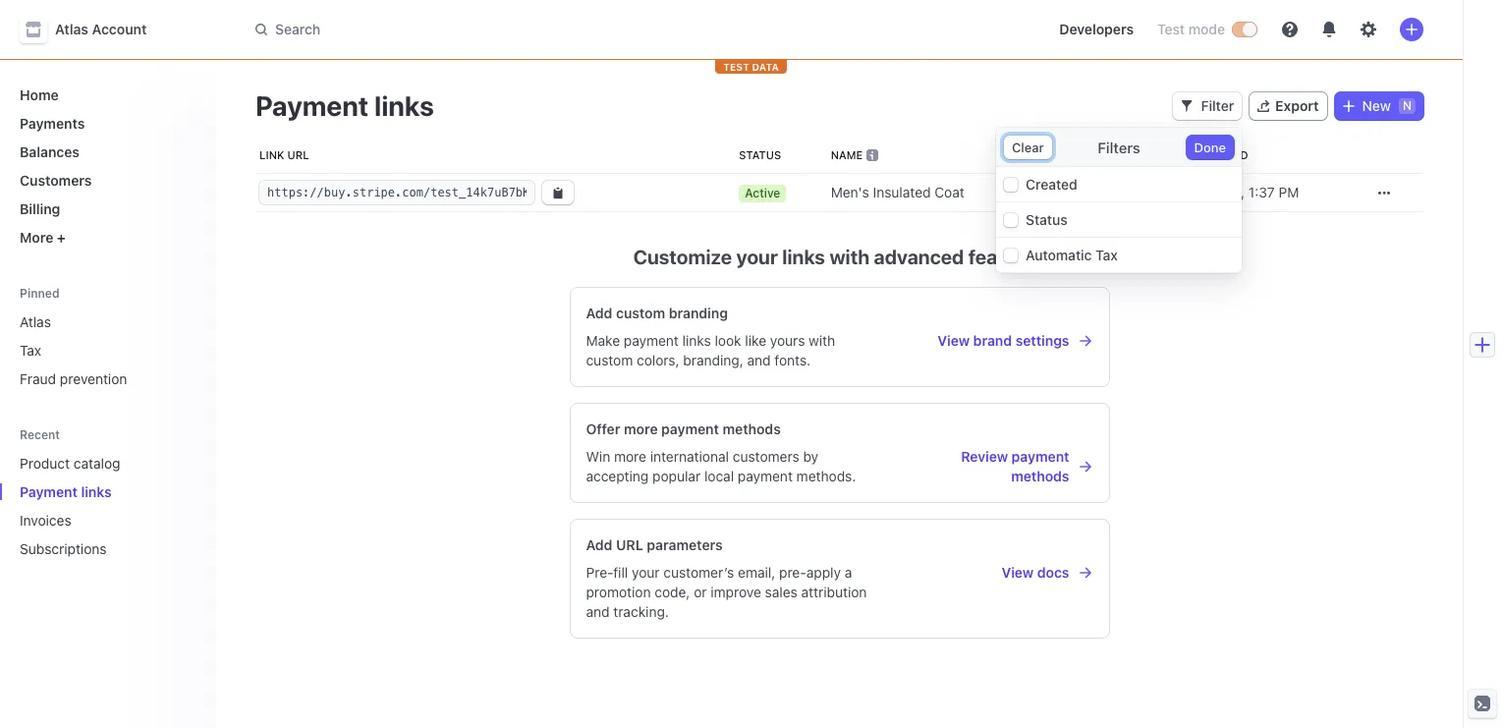 Task type: locate. For each thing, give the bounding box(es) containing it.
new
[[1363, 97, 1391, 114]]

1 vertical spatial atlas
[[20, 313, 51, 330]]

oct
[[1198, 184, 1221, 200]]

1 vertical spatial view
[[1002, 564, 1034, 581]]

0 vertical spatial more
[[624, 421, 658, 437]]

more right the offer
[[624, 421, 658, 437]]

and inside pre-fill your customer's email, pre-apply a promotion code, or improve sales attribution and tracking.
[[586, 603, 610, 620]]

1 vertical spatial and
[[586, 603, 610, 620]]

atlas left the account
[[55, 21, 88, 37]]

24,
[[1225, 184, 1245, 200]]

0 horizontal spatial payment
[[20, 483, 78, 500]]

0 vertical spatial atlas
[[55, 21, 88, 37]]

1 vertical spatial payment links
[[20, 483, 112, 500]]

by
[[803, 448, 819, 465]]

1 vertical spatial more
[[614, 448, 647, 465]]

tax right automatic
[[1096, 247, 1118, 263]]

0 vertical spatial payment links
[[255, 89, 434, 122]]

pinned navigation links element
[[12, 285, 200, 395]]

more for payment
[[624, 421, 658, 437]]

your inside pre-fill your customer's email, pre-apply a promotion code, or improve sales attribution and tracking.
[[632, 564, 660, 581]]

customers
[[733, 448, 800, 465]]

1 vertical spatial status
[[1026, 211, 1068, 228]]

svg image inside filter dropdown button
[[1182, 100, 1193, 112]]

offer more payment methods
[[586, 421, 781, 437]]

settings
[[1016, 332, 1070, 349]]

home link
[[12, 79, 200, 111]]

local
[[705, 468, 734, 484]]

product
[[20, 455, 70, 472]]

payment inside payment links link
[[20, 483, 78, 500]]

payment
[[255, 89, 369, 122], [20, 483, 78, 500]]

with down men's
[[830, 246, 870, 268]]

1 vertical spatial custom
[[586, 352, 633, 368]]

1 horizontal spatial atlas
[[55, 21, 88, 37]]

link url
[[259, 148, 309, 161]]

methods inside review payment methods
[[1011, 468, 1070, 484]]

methods
[[723, 421, 781, 437], [1011, 468, 1070, 484]]

0 vertical spatial and
[[747, 352, 771, 368]]

payment down 'customers'
[[738, 468, 793, 484]]

features
[[969, 246, 1046, 268]]

status up automatic
[[1026, 211, 1068, 228]]

1:37
[[1249, 184, 1275, 200]]

your right 'fill'
[[632, 564, 660, 581]]

customers
[[20, 172, 92, 189]]

atlas inside button
[[55, 21, 88, 37]]

0 vertical spatial add
[[586, 305, 613, 321]]

atlas link
[[12, 306, 200, 338]]

with
[[830, 246, 870, 268], [809, 332, 835, 349]]

tax up fraud
[[20, 342, 41, 359]]

test
[[723, 61, 750, 73]]

and down like
[[747, 352, 771, 368]]

1 horizontal spatial created
[[1198, 148, 1248, 161]]

clear button
[[1004, 136, 1052, 159]]

links
[[374, 89, 434, 122], [782, 246, 825, 268], [683, 332, 711, 349], [81, 483, 112, 500]]

1 vertical spatial created
[[1026, 176, 1078, 193]]

add up pre-
[[586, 537, 613, 553]]

product catalog link
[[12, 447, 173, 480]]

oct 24, 1:37 pm
[[1198, 184, 1299, 200]]

1 add from the top
[[586, 305, 613, 321]]

pinned element
[[12, 306, 200, 395]]

payment inside review payment methods
[[1012, 448, 1070, 465]]

0 horizontal spatial and
[[586, 603, 610, 620]]

1 vertical spatial your
[[632, 564, 660, 581]]

view left docs
[[1002, 564, 1034, 581]]

1 vertical spatial with
[[809, 332, 835, 349]]

1 horizontal spatial url
[[616, 537, 643, 553]]

0 horizontal spatial status
[[739, 148, 781, 161]]

promotion
[[586, 584, 651, 600]]

test
[[1158, 21, 1185, 37]]

recent navigation links element
[[0, 426, 216, 565]]

status up active
[[739, 148, 781, 161]]

code,
[[655, 584, 690, 600]]

url up 'fill'
[[616, 537, 643, 553]]

add
[[586, 305, 613, 321], [586, 537, 613, 553]]

more up the accepting
[[614, 448, 647, 465]]

atlas inside pinned element
[[20, 313, 51, 330]]

done button
[[1187, 136, 1234, 159]]

payment up link url
[[255, 89, 369, 122]]

payment up invoices
[[20, 483, 78, 500]]

payment inside "make payment links look like yours with custom colors, branding, and fonts."
[[624, 332, 679, 349]]

url right "link"
[[287, 148, 309, 161]]

atlas
[[55, 21, 88, 37], [20, 313, 51, 330]]

view brand settings
[[938, 332, 1070, 349]]

and down promotion
[[586, 603, 610, 620]]

0 horizontal spatial svg image
[[552, 187, 564, 199]]

$999.96 usd link
[[1041, 176, 1190, 209]]

1 vertical spatial methods
[[1011, 468, 1070, 484]]

0 horizontal spatial view
[[938, 332, 970, 349]]

view docs link
[[900, 563, 1093, 583]]

link
[[259, 148, 284, 161]]

name
[[831, 148, 863, 161]]

custom down make
[[586, 352, 633, 368]]

your down active
[[737, 246, 778, 268]]

0 horizontal spatial methods
[[723, 421, 781, 437]]

tax inside pinned element
[[20, 342, 41, 359]]

payments link
[[12, 107, 200, 140]]

1 horizontal spatial and
[[747, 352, 771, 368]]

0 vertical spatial with
[[830, 246, 870, 268]]

0 vertical spatial your
[[737, 246, 778, 268]]

view left brand
[[938, 332, 970, 349]]

links inside payment links link
[[81, 483, 112, 500]]

data
[[752, 61, 779, 73]]

view for view brand settings
[[938, 332, 970, 349]]

developers link
[[1052, 14, 1142, 45]]

payment up colors,
[[624, 332, 679, 349]]

advanced
[[874, 246, 964, 268]]

payment links up link url
[[255, 89, 434, 122]]

methods up view docs
[[1011, 468, 1070, 484]]

and
[[747, 352, 771, 368], [586, 603, 610, 620]]

1 horizontal spatial svg image
[[1182, 100, 1193, 112]]

2 add from the top
[[586, 537, 613, 553]]

1 horizontal spatial status
[[1026, 211, 1068, 228]]

pinned
[[20, 286, 60, 301]]

url
[[287, 148, 309, 161], [616, 537, 643, 553]]

recent element
[[0, 447, 216, 565]]

notifications image
[[1322, 22, 1337, 37]]

1 vertical spatial add
[[586, 537, 613, 553]]

payment up international
[[661, 421, 719, 437]]

0 vertical spatial view
[[938, 332, 970, 349]]

parameters
[[647, 537, 723, 553]]

automatic tax
[[1026, 247, 1118, 263]]

custom up make
[[616, 305, 665, 321]]

payment links
[[255, 89, 434, 122], [20, 483, 112, 500]]

None text field
[[259, 181, 535, 204]]

fraud prevention link
[[12, 363, 200, 395]]

1 vertical spatial payment
[[20, 483, 78, 500]]

fonts.
[[775, 352, 811, 368]]

customize your links with advanced features
[[633, 246, 1046, 268]]

methods up 'customers'
[[723, 421, 781, 437]]

0 horizontal spatial your
[[632, 564, 660, 581]]

yours
[[770, 332, 805, 349]]

links inside "make payment links look like yours with custom colors, branding, and fonts."
[[683, 332, 711, 349]]

1 horizontal spatial view
[[1002, 564, 1034, 581]]

0 horizontal spatial atlas
[[20, 313, 51, 330]]

view
[[938, 332, 970, 349], [1002, 564, 1034, 581]]

0 horizontal spatial tax
[[20, 342, 41, 359]]

popular
[[653, 468, 701, 484]]

more inside win more international customers by accepting popular local payment methods.
[[614, 448, 647, 465]]

svg image
[[1182, 100, 1193, 112], [1343, 100, 1355, 112], [552, 187, 564, 199]]

review payment methods link
[[900, 447, 1093, 486]]

branding,
[[683, 352, 744, 368]]

0 vertical spatial payment
[[255, 89, 369, 122]]

2 horizontal spatial svg image
[[1343, 100, 1355, 112]]

more
[[624, 421, 658, 437], [614, 448, 647, 465]]

1 horizontal spatial tax
[[1096, 247, 1118, 263]]

1 horizontal spatial methods
[[1011, 468, 1070, 484]]

custom
[[616, 305, 665, 321], [586, 352, 633, 368]]

men's insulated coat
[[831, 184, 965, 200]]

settings image
[[1361, 22, 1377, 37]]

view brand settings link
[[900, 331, 1093, 351]]

0 horizontal spatial payment links
[[20, 483, 112, 500]]

atlas down pinned
[[20, 313, 51, 330]]

view for view docs
[[1002, 564, 1034, 581]]

0 horizontal spatial url
[[287, 148, 309, 161]]

atlas for atlas account
[[55, 21, 88, 37]]

payment links down the product catalog
[[20, 483, 112, 500]]

created up 24,
[[1198, 148, 1248, 161]]

with right yours
[[809, 332, 835, 349]]

1 horizontal spatial payment links
[[255, 89, 434, 122]]

usd
[[1107, 184, 1136, 201]]

0 vertical spatial tax
[[1096, 247, 1118, 263]]

$999.96
[[1049, 184, 1103, 201]]

payment links inside recent element
[[20, 483, 112, 500]]

men's
[[831, 184, 869, 200]]

add up make
[[586, 305, 613, 321]]

your
[[737, 246, 778, 268], [632, 564, 660, 581]]

add for add url parameters
[[586, 537, 613, 553]]

subscriptions link
[[12, 533, 173, 565]]

1 horizontal spatial payment
[[255, 89, 369, 122]]

1 vertical spatial tax
[[20, 342, 41, 359]]

win
[[586, 448, 610, 465]]

fraud prevention
[[20, 370, 127, 387]]

1 vertical spatial url
[[616, 537, 643, 553]]

payment right review
[[1012, 448, 1070, 465]]

0 vertical spatial url
[[287, 148, 309, 161]]

created down price
[[1026, 176, 1078, 193]]



Task type: describe. For each thing, give the bounding box(es) containing it.
atlas account button
[[20, 16, 166, 43]]

active
[[745, 186, 781, 200]]

international
[[650, 448, 729, 465]]

test mode
[[1158, 21, 1225, 37]]

payments
[[20, 115, 85, 132]]

customer's
[[664, 564, 734, 581]]

url for add
[[616, 537, 643, 553]]

Search search field
[[244, 11, 798, 48]]

and inside "make payment links look like yours with custom colors, branding, and fonts."
[[747, 352, 771, 368]]

custom inside "make payment links look like yours with custom colors, branding, and fonts."
[[586, 352, 633, 368]]

insulated
[[873, 184, 931, 200]]

prevention
[[60, 370, 127, 387]]

svg image
[[1378, 187, 1390, 199]]

coat
[[935, 184, 965, 200]]

+
[[57, 229, 66, 246]]

home
[[20, 86, 59, 103]]

catalog
[[74, 455, 120, 472]]

atlas for atlas
[[20, 313, 51, 330]]

pm
[[1279, 184, 1299, 200]]

docs
[[1038, 564, 1070, 581]]

add custom branding
[[586, 305, 728, 321]]

atlas account
[[55, 21, 147, 37]]

add for add custom branding
[[586, 305, 613, 321]]

improve
[[711, 584, 761, 600]]

$999.96 usd
[[1049, 184, 1136, 201]]

pre-
[[586, 564, 613, 581]]

test data
[[723, 61, 779, 73]]

apply
[[806, 564, 841, 581]]

product catalog
[[20, 455, 120, 472]]

n
[[1403, 98, 1412, 113]]

0 vertical spatial custom
[[616, 305, 665, 321]]

export button
[[1250, 92, 1327, 120]]

1 horizontal spatial your
[[737, 246, 778, 268]]

fraud
[[20, 370, 56, 387]]

tax link
[[12, 334, 200, 367]]

price
[[1049, 148, 1081, 161]]

brand
[[973, 332, 1012, 349]]

tracking.
[[613, 603, 669, 620]]

fill
[[613, 564, 628, 581]]

customers link
[[12, 164, 200, 197]]

payment links link
[[12, 476, 173, 508]]

or
[[694, 584, 707, 600]]

make
[[586, 332, 620, 349]]

email,
[[738, 564, 776, 581]]

billing link
[[12, 193, 200, 225]]

add url parameters
[[586, 537, 723, 553]]

developers
[[1060, 21, 1134, 37]]

export
[[1276, 97, 1319, 114]]

with inside "make payment links look like yours with custom colors, branding, and fonts."
[[809, 332, 835, 349]]

methods.
[[797, 468, 856, 484]]

like
[[745, 332, 767, 349]]

more
[[20, 229, 53, 246]]

url for link
[[287, 148, 309, 161]]

colors,
[[637, 352, 680, 368]]

0 vertical spatial created
[[1198, 148, 1248, 161]]

filters
[[1098, 139, 1141, 156]]

view docs
[[1002, 564, 1070, 581]]

billing
[[20, 200, 60, 217]]

search
[[275, 21, 320, 37]]

look
[[715, 332, 742, 349]]

active link
[[731, 175, 823, 210]]

mode
[[1189, 21, 1225, 37]]

pre-
[[779, 564, 807, 581]]

filter
[[1201, 97, 1234, 114]]

done
[[1194, 140, 1226, 155]]

Search text field
[[244, 11, 798, 48]]

attribution
[[801, 584, 867, 600]]

review payment methods
[[961, 448, 1070, 484]]

balances link
[[12, 136, 200, 168]]

more for international
[[614, 448, 647, 465]]

help image
[[1282, 22, 1298, 37]]

recent
[[20, 427, 60, 442]]

account
[[92, 21, 147, 37]]

0 horizontal spatial created
[[1026, 176, 1078, 193]]

core navigation links element
[[12, 79, 200, 254]]

invoices
[[20, 512, 71, 529]]

offer
[[586, 421, 621, 437]]

win more international customers by accepting popular local payment methods.
[[586, 448, 856, 484]]

pre-fill your customer's email, pre-apply a promotion code, or improve sales attribution and tracking.
[[586, 564, 867, 620]]

branding
[[669, 305, 728, 321]]

payment inside win more international customers by accepting popular local payment methods.
[[738, 468, 793, 484]]

0 vertical spatial methods
[[723, 421, 781, 437]]

accepting
[[586, 468, 649, 484]]

0 vertical spatial status
[[739, 148, 781, 161]]

more +
[[20, 229, 66, 246]]

men's insulated coat link
[[823, 175, 1041, 210]]

a
[[845, 564, 852, 581]]

customize
[[633, 246, 732, 268]]

sales
[[765, 584, 798, 600]]

balances
[[20, 143, 80, 160]]

automatic
[[1026, 247, 1092, 263]]

filter button
[[1174, 92, 1242, 120]]



Task type: vqa. For each thing, say whether or not it's contained in the screenshot.
the payments
yes



